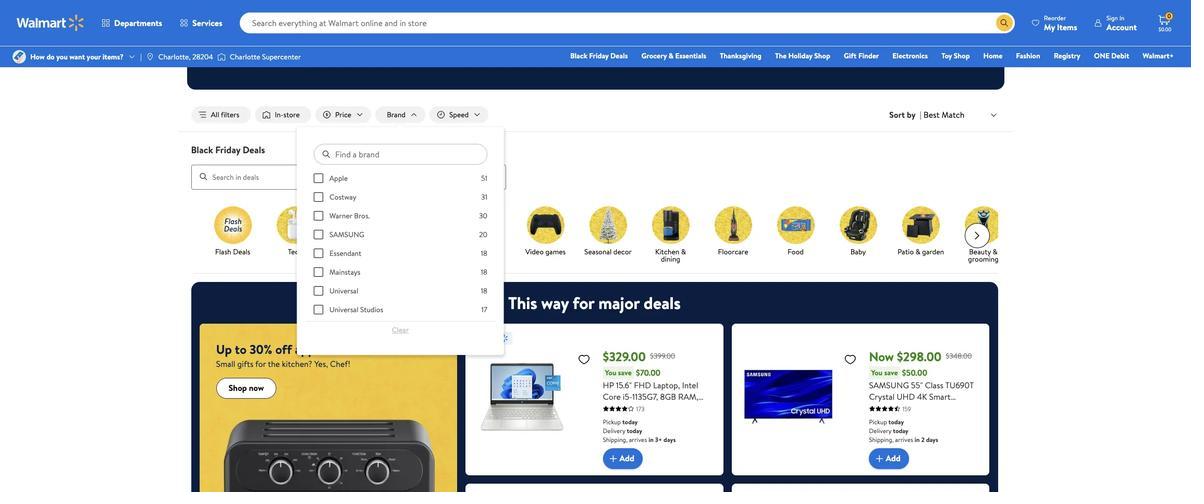 Task type: describe. For each thing, give the bounding box(es) containing it.
black inside black friday deals link
[[571, 51, 588, 61]]

sign
[[1107, 13, 1119, 22]]

up to 30% off appliances small gifts for the kitchen? yes, chef!
[[216, 340, 352, 370]]

dining
[[661, 254, 681, 264]]

& for grooming
[[993, 247, 998, 257]]

speed
[[450, 110, 469, 120]]

sort
[[890, 109, 906, 121]]

how do you want your items?
[[30, 52, 124, 62]]

shipping, for now
[[870, 435, 894, 444]]

sign in to add to favorites list, samsung 55" class tu690t crystal uhd 4k smart television - un55tu690tfxza (new) image
[[845, 353, 857, 366]]

shop toys image
[[339, 206, 377, 244]]

fhd
[[634, 380, 652, 391]]

kitchen?
[[282, 358, 313, 370]]

$0.00
[[1159, 26, 1172, 33]]

supercenter
[[262, 52, 301, 62]]

in-
[[703, 57, 710, 66]]

mainstays
[[329, 267, 360, 278]]

55"
[[912, 380, 924, 391]]

patio & garden
[[898, 247, 945, 257]]

grooming
[[969, 254, 999, 264]]

the holiday shop
[[776, 51, 831, 61]]

1 horizontal spatial shop
[[815, 51, 831, 61]]

intel
[[683, 380, 699, 391]]

shop kitchen & dining image
[[652, 206, 690, 244]]

$329.00 $399.00
[[603, 348, 676, 365]]

grocery & essentials
[[642, 51, 707, 61]]

off
[[275, 340, 292, 358]]

add for $329.00
[[620, 453, 635, 464]]

essentials
[[676, 51, 707, 61]]

toy shop
[[942, 51, 971, 61]]

departments button
[[93, 10, 171, 35]]

garden
[[923, 247, 945, 257]]

universal for universal
[[329, 286, 358, 296]]

add button for $329.00
[[603, 448, 643, 469]]

shop fashion image
[[465, 206, 502, 244]]

quantities.
[[489, 57, 516, 66]]

gifts
[[237, 358, 254, 370]]

group containing apple
[[314, 173, 487, 492]]

save for $329.00
[[619, 368, 632, 378]]

charlotte,
[[158, 52, 191, 62]]

beauty
[[970, 247, 992, 257]]

price
[[335, 110, 352, 120]]

thanksgiving link
[[716, 50, 767, 62]]

add to cart image
[[607, 453, 620, 465]]

walmart black friday deals for days image
[[500, 0, 692, 18]]

hp
[[603, 380, 615, 391]]

0 horizontal spatial fashion link
[[456, 206, 510, 257]]

essendant
[[329, 248, 361, 259]]

0 vertical spatial fashion link
[[1012, 50, 1046, 62]]

28204
[[193, 52, 213, 62]]

2 horizontal spatial shop
[[955, 51, 971, 61]]

Walmart Site-Wide search field
[[240, 13, 1016, 33]]

kitchen & dining
[[656, 247, 686, 264]]

days for now $298.00
[[927, 435, 939, 444]]

black inside black friday deals search box
[[191, 143, 213, 157]]

Search search field
[[240, 13, 1016, 33]]

beauty & grooming link
[[957, 206, 1011, 265]]

& for dining
[[682, 247, 686, 257]]

now $298.00 $348.00
[[870, 348, 973, 365]]

toy
[[942, 51, 953, 61]]

charlotte supercenter
[[230, 52, 301, 62]]

food link
[[769, 206, 823, 257]]

want
[[70, 52, 85, 62]]

appliances
[[295, 340, 352, 358]]

decor
[[614, 247, 632, 257]]

silver,
[[649, 402, 671, 414]]

walmart image
[[17, 15, 85, 31]]

shop baby image
[[840, 206, 878, 244]]

brand button
[[376, 106, 426, 123]]

black friday deals inside black friday deals link
[[571, 51, 628, 61]]

kitchen & dining link
[[644, 206, 698, 265]]

walmart+
[[1144, 51, 1175, 61]]

black friday deals inside black friday deals search box
[[191, 143, 265, 157]]

sign in account
[[1107, 13, 1138, 33]]

in
[[1120, 13, 1125, 22]]

brand
[[387, 110, 406, 120]]

shipping, for $329.00
[[603, 435, 628, 444]]

patio & garden link
[[894, 206, 949, 257]]

gift finder
[[844, 51, 880, 61]]

in-store button
[[255, 106, 311, 123]]

video
[[526, 247, 544, 257]]

toys
[[351, 247, 365, 257]]

you for $329.00
[[605, 368, 617, 378]]

shop floorcare image
[[715, 206, 752, 244]]

add to cart image
[[874, 453, 886, 465]]

yes,
[[315, 358, 328, 370]]

kitchen
[[656, 247, 680, 257]]

Find a brand search field
[[314, 144, 487, 165]]

deals inside search box
[[243, 143, 265, 157]]

no
[[569, 57, 578, 66]]

sort and filter section element
[[179, 98, 1013, 132]]

savings.
[[522, 31, 564, 49]]

in-store
[[275, 110, 300, 120]]

save for now
[[885, 368, 899, 378]]

& for essentials
[[669, 51, 674, 61]]

 image for how do you want your items?
[[13, 50, 26, 64]]

my
[[1045, 21, 1056, 33]]

up
[[216, 340, 232, 358]]

18 for essendant
[[481, 248, 487, 259]]

don't
[[620, 31, 651, 49]]

black friday deals link
[[566, 50, 633, 62]]

toy shop link
[[937, 50, 975, 62]]

51
[[481, 173, 487, 184]]

0 $0.00
[[1159, 12, 1172, 33]]

small
[[216, 358, 235, 370]]

store.
[[710, 57, 725, 66]]

pickup today delivery today shipping, arrives in 2 days
[[870, 418, 939, 444]]

services
[[193, 17, 223, 29]]

delivery for now $298.00
[[870, 426, 892, 435]]

$329.00 group
[[474, 332, 716, 469]]

0 vertical spatial friday
[[590, 51, 609, 61]]

tech link
[[268, 206, 323, 257]]

$399.00
[[650, 351, 676, 361]]

days for $329.00
[[664, 435, 676, 444]]

$348.00
[[946, 351, 973, 361]]

available
[[678, 57, 701, 66]]

registry
[[1055, 51, 1081, 61]]

in-
[[275, 110, 284, 120]]

epic savings. top gifts. don't miss it!
[[495, 31, 693, 49]]



Task type: vqa. For each thing, say whether or not it's contained in the screenshot.


Task type: locate. For each thing, give the bounding box(es) containing it.
samsung up essendant
[[329, 230, 364, 240]]

2 arrives from the left
[[896, 435, 914, 444]]

1 add button from the left
[[603, 448, 643, 469]]

shop food image
[[777, 206, 815, 244]]

one debit
[[1095, 51, 1130, 61]]

shop inside button
[[229, 383, 247, 394]]

items?
[[103, 52, 124, 62]]

1 horizontal spatial you
[[872, 368, 883, 378]]

you save $50.00 samsung 55" class tu690t crystal uhd 4k smart television - un55tu690tfxza (new)
[[870, 367, 981, 425]]

& right patio
[[916, 247, 921, 257]]

0 horizontal spatial fashion
[[471, 247, 495, 257]]

friday right rain
[[590, 51, 609, 61]]

your
[[87, 52, 101, 62]]

in inside pickup today delivery today shipping, arrives in 3+ days
[[649, 435, 654, 444]]

rain
[[579, 57, 589, 66]]

0 horizontal spatial in
[[649, 435, 654, 444]]

2 add button from the left
[[870, 448, 910, 469]]

2 vertical spatial 18
[[481, 286, 487, 296]]

1 vertical spatial deals
[[243, 143, 265, 157]]

save up '15.6"'
[[619, 368, 632, 378]]

2 save from the left
[[885, 368, 899, 378]]

home,
[[603, 414, 627, 425]]

for right way
[[573, 291, 595, 314]]

one debit link
[[1090, 50, 1135, 62]]

17
[[481, 305, 487, 315]]

baby
[[851, 247, 867, 257]]

0 horizontal spatial you
[[605, 368, 617, 378]]

black friday deals
[[571, 51, 628, 61], [191, 143, 265, 157]]

0 vertical spatial universal
[[329, 286, 358, 296]]

you down now
[[872, 368, 883, 378]]

universal down mainstays
[[329, 286, 358, 296]]

1 horizontal spatial save
[[885, 368, 899, 378]]

clear button
[[314, 322, 487, 339]]

in inside the pickup today delivery today shipping, arrives in 2 days
[[915, 435, 920, 444]]

0 vertical spatial deals
[[611, 51, 628, 61]]

delivery down home,
[[603, 426, 626, 435]]

supplies
[[534, 57, 556, 66]]

universal studios
[[329, 305, 383, 315]]

add inside $329.00 group
[[620, 453, 635, 464]]

2 vertical spatial deals
[[233, 247, 251, 257]]

15.6"
[[617, 380, 632, 391]]

0 horizontal spatial black friday deals
[[191, 143, 265, 157]]

save inside you save $70.00 hp 15.6" fhd laptop, intel core i5-1135g7, 8gb ram, 256gb ssd, silver, windows 11 home, 15-dy2795wm
[[619, 368, 632, 378]]

in for $329.00
[[649, 435, 654, 444]]

samsung up television on the right bottom of page
[[870, 380, 910, 391]]

0 horizontal spatial friday
[[215, 143, 241, 157]]

in left 3+
[[649, 435, 654, 444]]

pickup for now
[[870, 418, 888, 426]]

30%
[[250, 340, 273, 358]]

black down "top"
[[571, 51, 588, 61]]

all filters
[[211, 110, 240, 120]]

in
[[649, 435, 654, 444], [915, 435, 920, 444]]

1 horizontal spatial fashion
[[1017, 51, 1041, 61]]

& for garden
[[916, 247, 921, 257]]

& right not
[[669, 51, 674, 61]]

1 in from the left
[[649, 435, 654, 444]]

pickup down the '256gb'
[[603, 418, 621, 426]]

arrives for $329.00
[[629, 435, 648, 444]]

& right beauty
[[993, 247, 998, 257]]

1 save from the left
[[619, 368, 632, 378]]

1 shipping, from the left
[[603, 435, 628, 444]]

2 days from the left
[[927, 435, 939, 444]]

1 horizontal spatial |
[[920, 109, 922, 121]]

one
[[1095, 51, 1110, 61]]

2 18 from the top
[[481, 267, 487, 278]]

1 horizontal spatial days
[[927, 435, 939, 444]]

in left 2
[[915, 435, 920, 444]]

Search in deals search field
[[191, 165, 506, 190]]

way
[[542, 291, 569, 314]]

fashion link down 31
[[456, 206, 510, 257]]

shop
[[815, 51, 831, 61], [955, 51, 971, 61], [229, 383, 247, 394]]

deals down in-store button
[[243, 143, 265, 157]]

how
[[30, 52, 45, 62]]

shop left now
[[229, 383, 247, 394]]

add button inside $329.00 group
[[603, 448, 643, 469]]

2 universal from the top
[[329, 305, 358, 315]]

0 vertical spatial |
[[140, 52, 142, 62]]

1 horizontal spatial black friday deals
[[571, 51, 628, 61]]

arrives inside pickup today delivery today shipping, arrives in 3+ days
[[629, 435, 648, 444]]

major
[[599, 291, 640, 314]]

save inside the you save $50.00 samsung 55" class tu690t crystal uhd 4k smart television - un55tu690tfxza (new)
[[885, 368, 899, 378]]

1 horizontal spatial delivery
[[870, 426, 892, 435]]

miss
[[654, 31, 678, 49]]

1 horizontal spatial arrives
[[896, 435, 914, 444]]

home link
[[979, 50, 1008, 62]]

walmart+ link
[[1139, 50, 1179, 62]]

clear search field text image
[[984, 19, 993, 27]]

fashion down 20
[[471, 247, 495, 257]]

next slide for chipmodulewithimages list image
[[965, 223, 990, 248]]

shop beauty & grooming image
[[965, 206, 1003, 244]]

0 horizontal spatial days
[[664, 435, 676, 444]]

& inside beauty & grooming
[[993, 247, 998, 257]]

search image
[[200, 173, 208, 181]]

8gb
[[661, 391, 677, 402]]

add inside now $298.00 'group'
[[886, 453, 901, 464]]

best
[[924, 109, 940, 120]]

flash deals image
[[214, 206, 252, 244]]

arrives inside the pickup today delivery today shipping, arrives in 2 days
[[896, 435, 914, 444]]

top
[[567, 31, 586, 49]]

match
[[942, 109, 965, 120]]

2 pickup from the left
[[870, 418, 888, 426]]

add button down the pickup today delivery today shipping, arrives in 2 days on the bottom right of page
[[870, 448, 910, 469]]

class
[[926, 380, 944, 391]]

all filters button
[[191, 106, 251, 123]]

 image
[[217, 52, 226, 62]]

& inside kitchen & dining
[[682, 247, 686, 257]]

 image left charlotte,
[[146, 53, 154, 61]]

1 vertical spatial universal
[[329, 305, 358, 315]]

delivery inside pickup today delivery today shipping, arrives in 3+ days
[[603, 426, 626, 435]]

shipping,
[[603, 435, 628, 444], [870, 435, 894, 444]]

shop video games image
[[527, 206, 565, 244]]

0 horizontal spatial arrives
[[629, 435, 648, 444]]

shop tech image
[[277, 206, 314, 244]]

add button inside now $298.00 'group'
[[870, 448, 910, 469]]

for inside 'up to 30% off appliances small gifts for the kitchen? yes, chef!'
[[255, 358, 266, 370]]

0 horizontal spatial add button
[[603, 448, 643, 469]]

1 vertical spatial 18
[[481, 267, 487, 278]]

0 horizontal spatial samsung
[[329, 230, 364, 240]]

group
[[314, 173, 487, 492]]

1 vertical spatial black
[[191, 143, 213, 157]]

black friday deals down filters
[[191, 143, 265, 157]]

shipping, up add to cart icon
[[603, 435, 628, 444]]

0 horizontal spatial shipping,
[[603, 435, 628, 444]]

search icon image
[[1001, 19, 1009, 27]]

shop seasonal image
[[590, 206, 627, 244]]

1 vertical spatial fashion
[[471, 247, 495, 257]]

days right 2
[[927, 435, 939, 444]]

for left the
[[255, 358, 266, 370]]

black up 'search' "image"
[[191, 143, 213, 157]]

0 horizontal spatial save
[[619, 368, 632, 378]]

universal for universal studios
[[329, 305, 358, 315]]

31
[[481, 192, 487, 202]]

1 delivery from the left
[[603, 426, 626, 435]]

for
[[573, 291, 595, 314], [255, 358, 266, 370]]

2 in from the left
[[915, 435, 920, 444]]

arrives for now
[[896, 435, 914, 444]]

0 vertical spatial 18
[[481, 248, 487, 259]]

1 universal from the top
[[329, 286, 358, 296]]

you for now $298.00
[[872, 368, 883, 378]]

-
[[906, 402, 910, 414]]

friday inside search box
[[215, 143, 241, 157]]

add button for now
[[870, 448, 910, 469]]

black friday deals down "gifts."
[[571, 51, 628, 61]]

days inside pickup today delivery today shipping, arrives in 3+ days
[[664, 435, 676, 444]]

delivery
[[603, 426, 626, 435], [870, 426, 892, 435]]

seasonal decor
[[585, 247, 632, 257]]

0 horizontal spatial shop
[[229, 383, 247, 394]]

arrives left 2
[[896, 435, 914, 444]]

2 delivery from the left
[[870, 426, 892, 435]]

departments
[[114, 17, 162, 29]]

days right 3+
[[664, 435, 676, 444]]

deals left items
[[611, 51, 628, 61]]

friday down filters
[[215, 143, 241, 157]]

add button
[[603, 448, 643, 469], [870, 448, 910, 469]]

&
[[669, 51, 674, 61], [682, 247, 686, 257], [916, 247, 921, 257], [993, 247, 998, 257]]

best match
[[924, 109, 965, 120]]

add down the pickup today delivery today shipping, arrives in 2 days on the bottom right of page
[[886, 453, 901, 464]]

fashion link right home link
[[1012, 50, 1046, 62]]

services button
[[171, 10, 231, 35]]

 image for charlotte, 28204
[[146, 53, 154, 61]]

0 vertical spatial black friday deals
[[571, 51, 628, 61]]

delivery inside the pickup today delivery today shipping, arrives in 2 days
[[870, 426, 892, 435]]

pickup today delivery today shipping, arrives in 3+ days
[[603, 418, 676, 444]]

account
[[1107, 21, 1138, 33]]

0
[[1168, 12, 1172, 20]]

1 horizontal spatial add button
[[870, 448, 910, 469]]

you inside you save $70.00 hp 15.6" fhd laptop, intel core i5-1135g7, 8gb ram, 256gb ssd, silver, windows 11 home, 15-dy2795wm
[[605, 368, 617, 378]]

0 horizontal spatial add
[[620, 453, 635, 464]]

you
[[56, 52, 68, 62]]

add button down pickup today delivery today shipping, arrives in 3+ days
[[603, 448, 643, 469]]

$298.00
[[898, 348, 942, 365]]

1 horizontal spatial friday
[[590, 51, 609, 61]]

| inside sort and filter section element
[[920, 109, 922, 121]]

1 pickup from the left
[[603, 418, 621, 426]]

gift finder link
[[840, 50, 884, 62]]

2 you from the left
[[872, 368, 883, 378]]

pickup for $329.00
[[603, 418, 621, 426]]

Black Friday Deals search field
[[179, 143, 1013, 190]]

shop patio & garden image
[[903, 206, 940, 244]]

shipping, up add to cart image
[[870, 435, 894, 444]]

1 add from the left
[[620, 453, 635, 464]]

18 for universal
[[481, 286, 487, 296]]

limited
[[467, 57, 487, 66]]

uhd
[[897, 391, 916, 402]]

shipping, inside pickup today delivery today shipping, arrives in 3+ days
[[603, 435, 628, 444]]

this
[[509, 291, 538, 314]]

20
[[479, 230, 487, 240]]

speed button
[[430, 106, 489, 123]]

delivery for $329.00
[[603, 426, 626, 435]]

$70.00
[[636, 367, 661, 379]]

shipping, inside the pickup today delivery today shipping, arrives in 2 days
[[870, 435, 894, 444]]

| right by
[[920, 109, 922, 121]]

0 horizontal spatial  image
[[13, 50, 26, 64]]

deals right 'flash'
[[233, 247, 251, 257]]

0 vertical spatial black
[[571, 51, 588, 61]]

| right items? at the left top of page
[[140, 52, 142, 62]]

shop right holiday
[[815, 51, 831, 61]]

i5-
[[623, 391, 633, 402]]

3 18 from the top
[[481, 286, 487, 296]]

gifts.
[[589, 31, 617, 49]]

in for now
[[915, 435, 920, 444]]

pickup inside pickup today delivery today shipping, arrives in 3+ days
[[603, 418, 621, 426]]

2 shipping, from the left
[[870, 435, 894, 444]]

add down pickup today delivery today shipping, arrives in 3+ days
[[620, 453, 635, 464]]

1 arrives from the left
[[629, 435, 648, 444]]

warner
[[329, 211, 352, 221]]

2 add from the left
[[886, 453, 901, 464]]

0 vertical spatial samsung
[[329, 230, 364, 240]]

universal left studios
[[329, 305, 358, 315]]

epic
[[495, 31, 519, 49]]

1 you from the left
[[605, 368, 617, 378]]

 image left how in the top left of the page
[[13, 50, 26, 64]]

limited quantities. while supplies last. no rain checks. select items may not be available in-store.
[[467, 57, 725, 66]]

0 horizontal spatial black
[[191, 143, 213, 157]]

fashion link
[[1012, 50, 1046, 62], [456, 206, 510, 257]]

delivery down (new)
[[870, 426, 892, 435]]

it!
[[681, 31, 693, 49]]

& right dining
[[682, 247, 686, 257]]

last.
[[557, 57, 568, 66]]

1 vertical spatial |
[[920, 109, 922, 121]]

finder
[[859, 51, 880, 61]]

1 vertical spatial samsung
[[870, 380, 910, 391]]

1 horizontal spatial pickup
[[870, 418, 888, 426]]

seasonal
[[585, 247, 612, 257]]

1 horizontal spatial in
[[915, 435, 920, 444]]

0 vertical spatial fashion
[[1017, 51, 1041, 61]]

shop right toy
[[955, 51, 971, 61]]

1 18 from the top
[[481, 248, 487, 259]]

save down now
[[885, 368, 899, 378]]

0 horizontal spatial for
[[255, 358, 266, 370]]

deals
[[611, 51, 628, 61], [243, 143, 265, 157], [233, 247, 251, 257]]

0 vertical spatial for
[[573, 291, 595, 314]]

1 horizontal spatial samsung
[[870, 380, 910, 391]]

sign in to add to favorites list, hp 15.6" fhd laptop, intel core i5-1135g7, 8gb ram, 256gb ssd, silver, windows 11 home, 15-dy2795wm image
[[578, 353, 591, 366]]

1 horizontal spatial  image
[[146, 53, 154, 61]]

1 vertical spatial black friday deals
[[191, 143, 265, 157]]

you inside the you save $50.00 samsung 55" class tu690t crystal uhd 4k smart television - un55tu690tfxza (new)
[[872, 368, 883, 378]]

1 horizontal spatial for
[[573, 291, 595, 314]]

core
[[603, 391, 621, 402]]

0 horizontal spatial |
[[140, 52, 142, 62]]

arrives down 15-
[[629, 435, 648, 444]]

18 for mainstays
[[481, 267, 487, 278]]

samsung inside the you save $50.00 samsung 55" class tu690t crystal uhd 4k smart television - un55tu690tfxza (new)
[[870, 380, 910, 391]]

reorder
[[1045, 13, 1067, 22]]

4k
[[918, 391, 928, 402]]

1 horizontal spatial add
[[886, 453, 901, 464]]

now $298.00 group
[[741, 332, 982, 469]]

 image
[[13, 50, 26, 64], [146, 53, 154, 61]]

0 horizontal spatial pickup
[[603, 418, 621, 426]]

the
[[776, 51, 787, 61]]

1 vertical spatial fashion link
[[456, 206, 510, 257]]

days inside the pickup today delivery today shipping, arrives in 2 days
[[927, 435, 939, 444]]

1 horizontal spatial shipping,
[[870, 435, 894, 444]]

1 horizontal spatial fashion link
[[1012, 50, 1046, 62]]

$329.00
[[603, 348, 646, 365]]

add
[[620, 453, 635, 464], [886, 453, 901, 464]]

not
[[659, 57, 669, 66]]

crystal
[[870, 391, 895, 402]]

1 vertical spatial for
[[255, 358, 266, 370]]

1 days from the left
[[664, 435, 676, 444]]

select
[[612, 57, 629, 66]]

0 horizontal spatial delivery
[[603, 426, 626, 435]]

add for now
[[886, 453, 901, 464]]

& inside grocery & essentials link
[[669, 51, 674, 61]]

fashion right home link
[[1017, 51, 1041, 61]]

1 vertical spatial friday
[[215, 143, 241, 157]]

1 horizontal spatial black
[[571, 51, 588, 61]]

2
[[922, 435, 925, 444]]

pickup inside the pickup today delivery today shipping, arrives in 2 days
[[870, 418, 888, 426]]

256gb
[[603, 402, 628, 414]]

pickup down television on the right bottom of page
[[870, 418, 888, 426]]

charlotte
[[230, 52, 260, 62]]

you up hp
[[605, 368, 617, 378]]

& inside patio & garden link
[[916, 247, 921, 257]]

laptop,
[[654, 380, 681, 391]]

None checkbox
[[314, 211, 323, 221], [314, 268, 323, 277], [314, 286, 323, 296], [314, 305, 323, 315], [314, 211, 323, 221], [314, 268, 323, 277], [314, 286, 323, 296], [314, 305, 323, 315]]

None checkbox
[[314, 174, 323, 183], [314, 193, 323, 202], [314, 230, 323, 239], [314, 249, 323, 258], [314, 174, 323, 183], [314, 193, 323, 202], [314, 230, 323, 239], [314, 249, 323, 258]]

173
[[637, 405, 645, 413]]

windows
[[673, 402, 705, 414]]

159
[[903, 405, 912, 413]]



